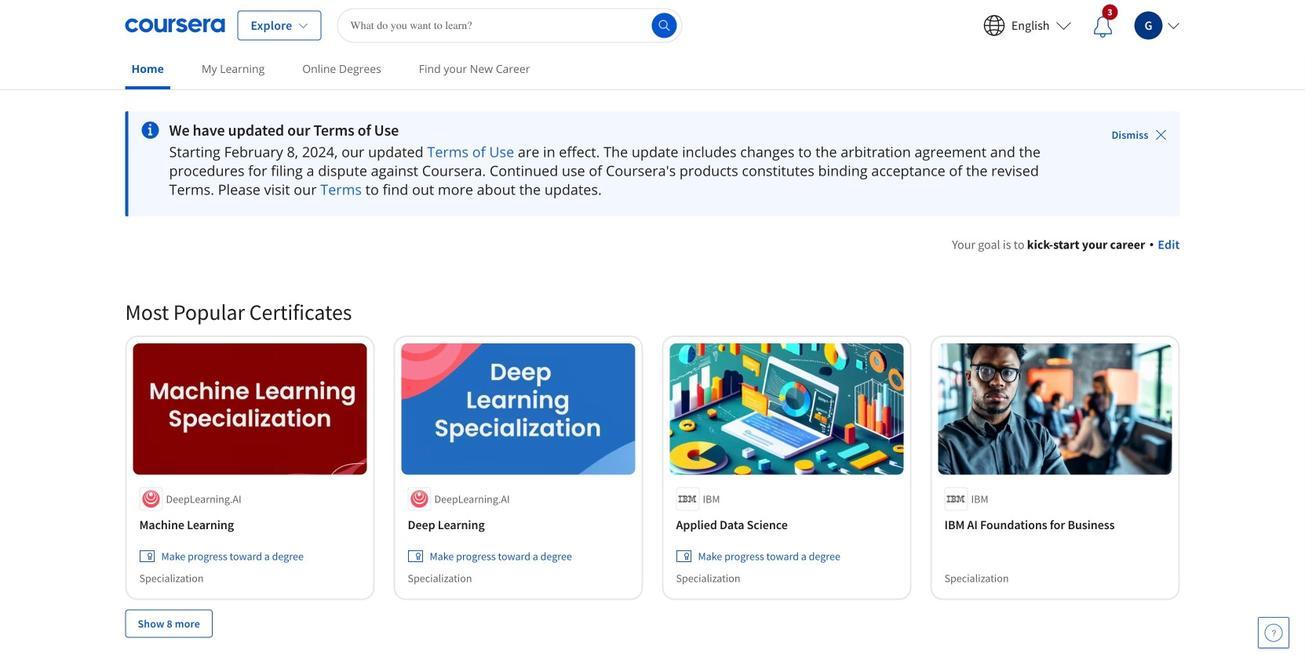 Task type: vqa. For each thing, say whether or not it's contained in the screenshot.
Find
no



Task type: locate. For each thing, give the bounding box(es) containing it.
None search field
[[337, 8, 683, 43]]

most popular certificates collection element
[[116, 273, 1190, 664]]

coursera image
[[125, 13, 225, 38]]

information: we have updated our terms of use element
[[169, 121, 1068, 140]]

help center image
[[1265, 624, 1284, 643]]

What do you want to learn? text field
[[337, 8, 683, 43]]

main content
[[0, 92, 1306, 665]]



